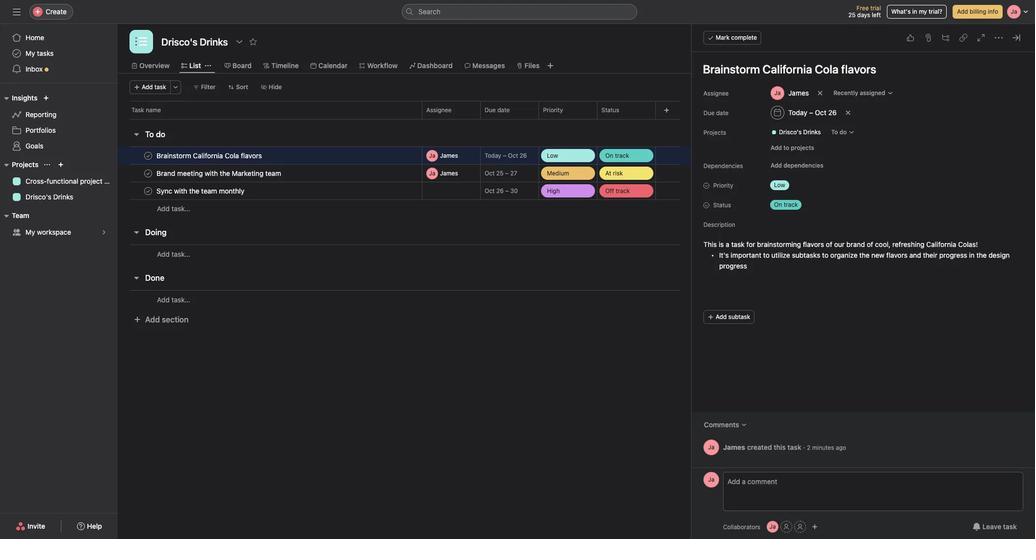 Task type: vqa. For each thing, say whether or not it's contained in the screenshot.
Workflow
yes



Task type: describe. For each thing, give the bounding box(es) containing it.
cross-
[[26, 177, 47, 185]]

collapse task list for this section image for doing
[[132, 229, 140, 236]]

list
[[189, 61, 201, 70]]

search button
[[402, 4, 637, 20]]

search
[[418, 7, 440, 16]]

low inside header to do tree grid
[[547, 152, 558, 159]]

0 vertical spatial ja button
[[703, 440, 719, 456]]

oct up oct 26 – 30
[[485, 170, 495, 177]]

0 vertical spatial show options image
[[235, 38, 243, 46]]

subtask
[[728, 313, 750, 321]]

brand meeting with the marketing team cell
[[118, 164, 422, 182]]

files
[[525, 61, 540, 70]]

mark
[[716, 34, 730, 41]]

invite
[[27, 522, 45, 531]]

26 inside row
[[496, 187, 504, 195]]

james created this task · 2 minutes ago
[[723, 443, 846, 452]]

is
[[719, 240, 724, 249]]

to inside button
[[145, 130, 154, 139]]

track for high
[[616, 187, 630, 195]]

add or remove collaborators image
[[812, 524, 818, 530]]

messages
[[472, 61, 505, 70]]

sort button
[[224, 80, 253, 94]]

billing
[[970, 8, 986, 15]]

dashboard link
[[409, 60, 453, 71]]

tasks
[[37, 49, 54, 57]]

this
[[774, 443, 786, 452]]

0 horizontal spatial status
[[601, 106, 619, 114]]

section
[[162, 315, 189, 324]]

date for priority
[[497, 106, 510, 114]]

add inside header to do tree grid
[[157, 205, 170, 213]]

james inside james dropdown button
[[788, 89, 809, 97]]

my workspace
[[26, 228, 71, 236]]

in inside button
[[912, 8, 917, 15]]

drisco's inside projects element
[[26, 193, 51, 201]]

project
[[80, 177, 102, 185]]

our
[[834, 240, 845, 249]]

full screen image
[[977, 34, 985, 42]]

header to do tree grid
[[118, 147, 692, 218]]

team
[[12, 211, 29, 220]]

26 inside main content
[[828, 108, 837, 117]]

comments button
[[698, 416, 753, 434]]

doing button
[[145, 224, 167, 241]]

description
[[703, 221, 735, 229]]

create
[[46, 7, 67, 16]]

invite button
[[9, 518, 52, 536]]

completed checkbox for oct 26
[[142, 185, 154, 197]]

board
[[232, 61, 252, 70]]

drinks inside projects element
[[53, 193, 73, 201]]

1 vertical spatial low button
[[766, 179, 825, 192]]

filter
[[201, 83, 215, 91]]

add inside add billing info "button"
[[957, 8, 968, 15]]

california
[[926, 240, 956, 249]]

james button
[[766, 84, 813, 102]]

add to starred image
[[249, 38, 257, 46]]

functional
[[47, 177, 78, 185]]

Completed checkbox
[[142, 168, 154, 179]]

cross-functional project plan link
[[6, 174, 118, 189]]

leave task button
[[966, 519, 1023, 536]]

30
[[510, 187, 518, 195]]

add to projects button
[[766, 141, 819, 155]]

new image
[[43, 95, 49, 101]]

projects inside main content
[[703, 129, 726, 136]]

close details image
[[1012, 34, 1020, 42]]

Brand meeting with the Marketing team text field
[[155, 169, 284, 178]]

workspace
[[37, 228, 71, 236]]

2 horizontal spatial to
[[822, 251, 828, 260]]

more actions for this task image
[[995, 34, 1003, 42]]

off track button
[[597, 182, 655, 200]]

Sync with the team monthly text field
[[155, 186, 247, 196]]

in inside this is a task for brainstorming flavors of our brand of cool, refreshing california colas! it's important to utilize subtasks to organize the new flavors and their progress in the design progress
[[969, 251, 975, 260]]

medium
[[547, 169, 569, 177]]

task… for collapse task list for this section image related to doing
[[171, 250, 190, 258]]

doing
[[145, 228, 167, 237]]

this
[[703, 240, 717, 249]]

search list box
[[402, 4, 637, 20]]

home link
[[6, 30, 112, 46]]

goals link
[[6, 138, 112, 154]]

add task button
[[130, 80, 171, 94]]

1 vertical spatial progress
[[719, 262, 747, 270]]

trial?
[[929, 8, 942, 15]]

assignee for priority
[[426, 106, 452, 114]]

to do button
[[827, 126, 859, 139]]

– left "30" at the top of the page
[[505, 187, 509, 195]]

to do button
[[145, 126, 165, 143]]

add down doing
[[157, 250, 170, 258]]

add inside add dependencies button
[[771, 162, 782, 169]]

collaborators
[[723, 524, 760, 531]]

mark complete
[[716, 34, 757, 41]]

projects inside dropdown button
[[12, 160, 38, 169]]

add section button
[[130, 311, 192, 329]]

on inside main content
[[774, 201, 782, 208]]

brainstorm california cola flavors dialog
[[692, 24, 1035, 540]]

oct 25 – 27
[[485, 170, 517, 177]]

workflow
[[367, 61, 398, 70]]

team button
[[0, 210, 29, 222]]

2 vertical spatial ja button
[[767, 521, 779, 533]]

1 vertical spatial flavors
[[886, 251, 908, 260]]

ago
[[836, 444, 846, 452]]

add task… button for collapse task list for this section image related to doing
[[157, 249, 190, 260]]

free trial 25 days left
[[848, 4, 881, 19]]

description document
[[693, 239, 1023, 272]]

Brainstorm California Cola flavors text field
[[155, 151, 265, 161]]

1 vertical spatial ja button
[[703, 472, 719, 488]]

clear due date image
[[845, 110, 851, 116]]

1 the from the left
[[859, 251, 870, 260]]

dependencies
[[784, 162, 823, 169]]

goals
[[26, 142, 43, 150]]

task left more actions image at the top of page
[[154, 83, 166, 91]]

see details, my workspace image
[[101, 230, 107, 235]]

projects element
[[0, 156, 118, 207]]

recently assigned
[[833, 89, 885, 97]]

done button
[[145, 269, 164, 287]]

hide
[[269, 83, 282, 91]]

0 horizontal spatial to
[[763, 251, 770, 260]]

to inside button
[[784, 144, 789, 152]]

james link
[[723, 443, 745, 452]]

add task
[[142, 83, 166, 91]]

calendar
[[318, 61, 348, 70]]

at risk button
[[597, 165, 655, 182]]

sort
[[236, 83, 248, 91]]

add tab image
[[546, 62, 554, 70]]

this is a task for brainstorming flavors of our brand of cool, refreshing california colas! it's important to utilize subtasks to organize the new flavors and their progress in the design progress
[[703, 240, 1012, 270]]

at
[[605, 169, 611, 177]]

1 horizontal spatial progress
[[939, 251, 967, 260]]

0 likes. click to like this task image
[[907, 34, 914, 42]]

status inside main content
[[713, 202, 731, 209]]

assigned
[[860, 89, 885, 97]]

more actions image
[[172, 84, 178, 90]]

1 vertical spatial show options image
[[525, 107, 531, 113]]

hide sidebar image
[[13, 8, 21, 16]]

on track inside main content
[[774, 201, 798, 208]]

projects
[[791, 144, 814, 152]]

subtasks
[[792, 251, 820, 260]]

high button
[[539, 182, 597, 200]]

what's in my trial? button
[[887, 5, 947, 19]]

insights
[[12, 94, 37, 102]]

oct up the 27
[[508, 152, 518, 159]]

priority inside main content
[[713, 182, 733, 189]]

due date for priority
[[485, 106, 510, 114]]

add inside add to projects button
[[771, 144, 782, 152]]

25 inside free trial 25 days left
[[848, 11, 856, 19]]

what's
[[891, 8, 911, 15]]

add task… row for 3rd collapse task list for this section image from the top of the page
[[118, 290, 692, 309]]

utilize
[[771, 251, 790, 260]]

add dependencies
[[771, 162, 823, 169]]

ja inside main content
[[708, 444, 715, 451]]

oct inside brainstorm california cola flavors 'dialog'
[[815, 108, 826, 117]]

portfolios
[[26, 126, 56, 134]]



Task type: locate. For each thing, give the bounding box(es) containing it.
copy task link image
[[960, 34, 967, 42]]

timeline
[[271, 61, 299, 70]]

status
[[601, 106, 619, 114], [713, 202, 731, 209]]

brainstorming
[[757, 240, 801, 249]]

26
[[828, 108, 837, 117], [520, 152, 527, 159], [496, 187, 504, 195]]

0 vertical spatial drisco's drinks
[[779, 129, 821, 136]]

track inside popup button
[[616, 187, 630, 195]]

drinks inside main content
[[803, 129, 821, 136]]

1 horizontal spatial 26
[[520, 152, 527, 159]]

my for my tasks
[[26, 49, 35, 57]]

task… for 3rd collapse task list for this section image from the top of the page
[[171, 296, 190, 304]]

1 of from the left
[[826, 240, 832, 249]]

projects up dependencies
[[703, 129, 726, 136]]

0 horizontal spatial drisco's
[[26, 193, 51, 201]]

on track up risk
[[605, 152, 629, 159]]

25
[[848, 11, 856, 19], [496, 170, 504, 177]]

track inside main content
[[784, 201, 798, 208]]

0 horizontal spatial on track
[[605, 152, 629, 159]]

do inside dropdown button
[[840, 129, 847, 136]]

in left "my"
[[912, 8, 917, 15]]

my workspace link
[[6, 225, 112, 240]]

1 vertical spatial completed image
[[142, 185, 154, 197]]

calendar link
[[310, 60, 348, 71]]

add task… up doing button
[[157, 205, 190, 213]]

add
[[957, 8, 968, 15], [142, 83, 153, 91], [771, 144, 782, 152], [771, 162, 782, 169], [157, 205, 170, 213], [157, 250, 170, 258], [157, 296, 170, 304], [716, 313, 727, 321], [145, 315, 160, 324]]

add inside add subtask button
[[716, 313, 727, 321]]

25 left days
[[848, 11, 856, 19]]

a
[[726, 240, 729, 249]]

track for low
[[615, 152, 629, 159]]

free
[[857, 4, 869, 12]]

1 collapse task list for this section image from the top
[[132, 130, 140, 138]]

assignee for projects
[[703, 90, 729, 97]]

add inside add section button
[[145, 315, 160, 324]]

flavors down refreshing
[[886, 251, 908, 260]]

on track button
[[597, 147, 655, 164], [766, 198, 825, 212]]

drisco's up 'add to projects'
[[779, 129, 802, 136]]

task right a
[[731, 240, 745, 249]]

messages link
[[464, 60, 505, 71]]

0 vertical spatial low
[[547, 152, 558, 159]]

drisco's drinks link down functional
[[6, 189, 112, 205]]

row containing high
[[118, 182, 692, 200]]

insights element
[[0, 89, 118, 156]]

show options image left the add to starred icon
[[235, 38, 243, 46]]

2 my from the top
[[26, 228, 35, 236]]

1 horizontal spatial on
[[774, 201, 782, 208]]

completed checkbox up completed option
[[142, 150, 154, 162]]

drisco's drinks up projects
[[779, 129, 821, 136]]

add task… button inside header to do tree grid
[[157, 204, 190, 214]]

task
[[131, 106, 144, 114]]

on track inside header to do tree grid
[[605, 152, 629, 159]]

1 add task… from the top
[[157, 205, 190, 213]]

brainstorm california cola flavors cell
[[118, 147, 422, 165]]

1 horizontal spatial date
[[716, 109, 729, 117]]

0 vertical spatial completed image
[[142, 168, 154, 179]]

1 vertical spatial add task…
[[157, 250, 190, 258]]

low inside main content
[[774, 182, 785, 189]]

projects
[[703, 129, 726, 136], [12, 160, 38, 169]]

on track button down add dependencies button
[[766, 198, 825, 212]]

0 vertical spatial assignee
[[703, 90, 729, 97]]

show options, current sort, top image
[[44, 162, 50, 168]]

add task… button up section
[[157, 295, 190, 305]]

2 the from the left
[[976, 251, 987, 260]]

do down clear due date icon
[[840, 129, 847, 136]]

2
[[807, 444, 811, 452]]

0 vertical spatial today – oct 26
[[788, 108, 837, 117]]

1 horizontal spatial today – oct 26
[[788, 108, 837, 117]]

add dependencies button
[[766, 159, 828, 173]]

1 vertical spatial on track
[[774, 201, 798, 208]]

risk
[[613, 169, 623, 177]]

add subtask image
[[942, 34, 950, 42]]

today – oct 26 inside main content
[[788, 108, 837, 117]]

0 horizontal spatial projects
[[12, 160, 38, 169]]

0 horizontal spatial flavors
[[803, 240, 824, 249]]

teams element
[[0, 207, 118, 242]]

1 vertical spatial drisco's
[[26, 193, 51, 201]]

1 vertical spatial task…
[[171, 250, 190, 258]]

today up oct 25 – 27
[[485, 152, 501, 159]]

3 add task… row from the top
[[118, 290, 692, 309]]

drisco's down cross-
[[26, 193, 51, 201]]

attachments: add a file to this task, brainstorm california cola flavors image
[[924, 34, 932, 42]]

2 collapse task list for this section image from the top
[[132, 229, 140, 236]]

mark complete button
[[703, 31, 761, 45]]

due down messages
[[485, 106, 496, 114]]

– down james dropdown button on the right top of page
[[809, 108, 813, 117]]

0 vertical spatial task…
[[171, 205, 190, 213]]

row containing task name
[[118, 101, 692, 119]]

0 vertical spatial drisco's drinks link
[[767, 128, 825, 137]]

today inside main content
[[788, 108, 807, 117]]

today down james dropdown button on the right top of page
[[788, 108, 807, 117]]

main content containing james
[[692, 52, 1035, 468]]

progress down california
[[939, 251, 967, 260]]

oct down oct 25 – 27
[[485, 187, 495, 195]]

2 of from the left
[[867, 240, 873, 249]]

projects up cross-
[[12, 160, 38, 169]]

1 vertical spatial assignee
[[426, 106, 452, 114]]

1 horizontal spatial to
[[831, 129, 838, 136]]

low button down add dependencies button
[[766, 179, 825, 192]]

0 horizontal spatial low
[[547, 152, 558, 159]]

flavors up subtasks
[[803, 240, 824, 249]]

1 vertical spatial add task… row
[[118, 245, 692, 263]]

1 horizontal spatial priority
[[713, 182, 733, 189]]

collapse task list for this section image
[[132, 130, 140, 138], [132, 229, 140, 236], [132, 274, 140, 282]]

completed image for oct 25 – 27
[[142, 168, 154, 179]]

add billing info button
[[953, 5, 1003, 19]]

2 completed image from the top
[[142, 185, 154, 197]]

0 horizontal spatial priority
[[543, 106, 563, 114]]

–
[[809, 108, 813, 117], [503, 152, 506, 159], [505, 170, 509, 177], [505, 187, 509, 195]]

1 vertical spatial my
[[26, 228, 35, 236]]

1 vertical spatial track
[[616, 187, 630, 195]]

to up completed image
[[145, 130, 154, 139]]

0 vertical spatial low button
[[539, 147, 597, 164]]

0 vertical spatial flavors
[[803, 240, 824, 249]]

1 vertical spatial in
[[969, 251, 975, 260]]

1 horizontal spatial 25
[[848, 11, 856, 19]]

on track
[[605, 152, 629, 159], [774, 201, 798, 208]]

0 horizontal spatial today
[[485, 152, 501, 159]]

at risk
[[605, 169, 623, 177]]

drisco's drinks link up 'add to projects'
[[767, 128, 825, 137]]

collapse task list for this section image left doing button
[[132, 229, 140, 236]]

add task… up section
[[157, 296, 190, 304]]

low down add dependencies button
[[774, 182, 785, 189]]

my inside my tasks link
[[26, 49, 35, 57]]

1 vertical spatial drinks
[[53, 193, 73, 201]]

add field image
[[664, 107, 670, 113]]

drisco's inside main content
[[779, 129, 802, 136]]

for
[[746, 240, 755, 249]]

created
[[747, 443, 772, 452]]

hide button
[[256, 80, 286, 94]]

drisco's drinks link
[[767, 128, 825, 137], [6, 189, 112, 205]]

add task… row for collapse task list for this section image related to doing
[[118, 245, 692, 263]]

25 inside header to do tree grid
[[496, 170, 504, 177]]

1 horizontal spatial show options image
[[525, 107, 531, 113]]

overview
[[139, 61, 170, 70]]

0 vertical spatial priority
[[543, 106, 563, 114]]

dependencies
[[703, 162, 743, 170]]

add task… button for 3rd collapse task list for this section image from the top of the page
[[157, 295, 190, 305]]

0 horizontal spatial to do
[[145, 130, 165, 139]]

task… inside header to do tree grid
[[171, 205, 190, 213]]

leave task
[[982, 523, 1017, 531]]

2 vertical spatial add task… row
[[118, 290, 692, 309]]

design
[[989, 251, 1010, 260]]

add left projects
[[771, 144, 782, 152]]

projects button
[[0, 159, 38, 171]]

27
[[510, 170, 517, 177]]

completed image down completed image
[[142, 168, 154, 179]]

0 vertical spatial add a task to this section image
[[170, 130, 178, 138]]

1 completed checkbox from the top
[[142, 150, 154, 162]]

completed checkbox inside brainstorm california cola flavors cell
[[142, 150, 154, 162]]

the left the new
[[859, 251, 870, 260]]

show options image down files link
[[525, 107, 531, 113]]

add task… row
[[118, 200, 692, 218], [118, 245, 692, 263], [118, 290, 692, 309]]

ja
[[429, 152, 435, 159], [429, 169, 435, 177], [708, 444, 715, 451], [708, 476, 715, 484], [769, 523, 776, 531]]

show options image
[[235, 38, 243, 46], [525, 107, 531, 113]]

2 add task… from the top
[[157, 250, 190, 258]]

add task… button down doing
[[157, 249, 190, 260]]

1 horizontal spatial drisco's drinks
[[779, 129, 821, 136]]

0 vertical spatial on
[[605, 152, 613, 159]]

task right leave
[[1003, 523, 1017, 531]]

1 horizontal spatial drisco's drinks link
[[767, 128, 825, 137]]

0 vertical spatial status
[[601, 106, 619, 114]]

0 horizontal spatial drinks
[[53, 193, 73, 201]]

1 vertical spatial status
[[713, 202, 731, 209]]

due right add field image
[[703, 109, 715, 117]]

0 horizontal spatial on
[[605, 152, 613, 159]]

collapse task list for this section image left done button
[[132, 274, 140, 282]]

due for priority
[[485, 106, 496, 114]]

done
[[145, 274, 164, 283]]

complete
[[731, 34, 757, 41]]

1 vertical spatial today
[[485, 152, 501, 159]]

priority
[[543, 106, 563, 114], [713, 182, 733, 189]]

my for my workspace
[[26, 228, 35, 236]]

0 horizontal spatial do
[[156, 130, 165, 139]]

track
[[615, 152, 629, 159], [616, 187, 630, 195], [784, 201, 798, 208]]

drisco's drinks inside projects element
[[26, 193, 73, 201]]

on track button inside header to do tree grid
[[597, 147, 655, 164]]

1 vertical spatial priority
[[713, 182, 733, 189]]

1 horizontal spatial low button
[[766, 179, 825, 192]]

progress down it's
[[719, 262, 747, 270]]

1 add task… button from the top
[[157, 204, 190, 214]]

– left the 27
[[505, 170, 509, 177]]

·
[[803, 443, 805, 452]]

on track button inside main content
[[766, 198, 825, 212]]

due for projects
[[703, 109, 715, 117]]

my inside 'my workspace' link
[[26, 228, 35, 236]]

global element
[[0, 24, 118, 83]]

workflow link
[[359, 60, 398, 71]]

oct down remove assignee image
[[815, 108, 826, 117]]

1 horizontal spatial projects
[[703, 129, 726, 136]]

on inside header to do tree grid
[[605, 152, 613, 159]]

0 horizontal spatial due date
[[485, 106, 510, 114]]

add task… button
[[157, 204, 190, 214], [157, 249, 190, 260], [157, 295, 190, 305]]

0 vertical spatial on track button
[[597, 147, 655, 164]]

my down the team
[[26, 228, 35, 236]]

0 horizontal spatial to
[[145, 130, 154, 139]]

task
[[154, 83, 166, 91], [731, 240, 745, 249], [788, 443, 801, 452], [1003, 523, 1017, 531]]

help button
[[71, 518, 108, 536]]

1 vertical spatial on track button
[[766, 198, 825, 212]]

my tasks link
[[6, 46, 112, 61]]

to left projects
[[784, 144, 789, 152]]

add left section
[[145, 315, 160, 324]]

to inside dropdown button
[[831, 129, 838, 136]]

1 my from the top
[[26, 49, 35, 57]]

add a task to this section image right doing
[[171, 229, 179, 236]]

list image
[[135, 36, 147, 48]]

high
[[547, 187, 560, 195]]

1 completed image from the top
[[142, 168, 154, 179]]

1 vertical spatial drisco's drinks
[[26, 193, 73, 201]]

today inside header to do tree grid
[[485, 152, 501, 159]]

add task… button up doing button
[[157, 204, 190, 214]]

new project or portfolio image
[[58, 162, 64, 168]]

add task… down doing
[[157, 250, 190, 258]]

1 vertical spatial completed checkbox
[[142, 185, 154, 197]]

add down add to projects button
[[771, 162, 782, 169]]

remove assignee image
[[817, 90, 823, 96]]

on track button up at risk dropdown button
[[597, 147, 655, 164]]

add left the billing
[[957, 8, 968, 15]]

2 vertical spatial collapse task list for this section image
[[132, 274, 140, 282]]

to do inside dropdown button
[[831, 129, 847, 136]]

1 vertical spatial on
[[774, 201, 782, 208]]

drisco's drinks down the cross-functional project plan link
[[26, 193, 73, 201]]

add down overview link
[[142, 83, 153, 91]]

0 horizontal spatial of
[[826, 240, 832, 249]]

0 horizontal spatial the
[[859, 251, 870, 260]]

on
[[605, 152, 613, 159], [774, 201, 782, 208]]

today – oct 26
[[788, 108, 837, 117], [485, 152, 527, 159]]

Completed checkbox
[[142, 150, 154, 162], [142, 185, 154, 197]]

drinks up projects
[[803, 129, 821, 136]]

2 horizontal spatial 26
[[828, 108, 837, 117]]

to do down clear due date icon
[[831, 129, 847, 136]]

add left subtask at right
[[716, 313, 727, 321]]

1 horizontal spatial on track
[[774, 201, 798, 208]]

on up at
[[605, 152, 613, 159]]

to down recently
[[831, 129, 838, 136]]

1 vertical spatial low
[[774, 182, 785, 189]]

in down the colas!
[[969, 251, 975, 260]]

3 add task… button from the top
[[157, 295, 190, 305]]

add task… inside header to do tree grid
[[157, 205, 190, 213]]

reporting link
[[6, 107, 112, 123]]

1 horizontal spatial assignee
[[703, 90, 729, 97]]

0 vertical spatial track
[[615, 152, 629, 159]]

tab actions image
[[205, 63, 211, 69]]

track up risk
[[615, 152, 629, 159]]

add inside add task button
[[142, 83, 153, 91]]

to left utilize
[[763, 251, 770, 260]]

– up oct 25 – 27
[[503, 152, 506, 159]]

drinks down the cross-functional project plan link
[[53, 193, 73, 201]]

2 add task… row from the top
[[118, 245, 692, 263]]

completed image inside sync with the team monthly cell
[[142, 185, 154, 197]]

1 vertical spatial add a task to this section image
[[171, 229, 179, 236]]

1 task… from the top
[[171, 205, 190, 213]]

to do
[[831, 129, 847, 136], [145, 130, 165, 139]]

my tasks
[[26, 49, 54, 57]]

due date for projects
[[703, 109, 729, 117]]

1 horizontal spatial to
[[784, 144, 789, 152]]

Task Name text field
[[697, 58, 1023, 80]]

to
[[784, 144, 789, 152], [763, 251, 770, 260], [822, 251, 828, 260]]

track down add dependencies button
[[784, 201, 798, 208]]

my
[[26, 49, 35, 57], [26, 228, 35, 236]]

help
[[87, 522, 102, 531]]

1 horizontal spatial do
[[840, 129, 847, 136]]

collapse task list for this section image left to do button
[[132, 130, 140, 138]]

due inside row
[[485, 106, 496, 114]]

drisco's drinks inside main content
[[779, 129, 821, 136]]

add a task to this section image for doing
[[171, 229, 179, 236]]

completed checkbox inside sync with the team monthly cell
[[142, 185, 154, 197]]

assignee inside main content
[[703, 90, 729, 97]]

– inside brainstorm california cola flavors 'dialog'
[[809, 108, 813, 117]]

date for projects
[[716, 109, 729, 117]]

0 horizontal spatial drisco's drinks link
[[6, 189, 112, 205]]

inbox
[[26, 65, 43, 73]]

date inside row
[[497, 106, 510, 114]]

drisco's
[[779, 129, 802, 136], [26, 193, 51, 201]]

0 vertical spatial today
[[788, 108, 807, 117]]

completed image for oct 26 – 30
[[142, 185, 154, 197]]

off
[[605, 187, 614, 195]]

completed checkbox down completed option
[[142, 185, 154, 197]]

0 vertical spatial 26
[[828, 108, 837, 117]]

priority down add tab image
[[543, 106, 563, 114]]

25 left the 27
[[496, 170, 504, 177]]

track right off
[[616, 187, 630, 195]]

refreshing
[[892, 240, 924, 249]]

1 horizontal spatial drisco's
[[779, 129, 802, 136]]

on track up brainstorming
[[774, 201, 798, 208]]

2 task… from the top
[[171, 250, 190, 258]]

home
[[26, 33, 44, 42]]

task inside this is a task for brainstorming flavors of our brand of cool, refreshing california colas! it's important to utilize subtasks to organize the new flavors and their progress in the design progress
[[731, 240, 745, 249]]

inbox link
[[6, 61, 112, 77]]

of left our
[[826, 240, 832, 249]]

1 vertical spatial 26
[[520, 152, 527, 159]]

2 add task… button from the top
[[157, 249, 190, 260]]

1 vertical spatial add task… button
[[157, 249, 190, 260]]

1 vertical spatial today – oct 26
[[485, 152, 527, 159]]

1 add task… row from the top
[[118, 200, 692, 218]]

low up "medium" on the right of page
[[547, 152, 558, 159]]

None text field
[[159, 33, 230, 51]]

1 horizontal spatial status
[[713, 202, 731, 209]]

my
[[919, 8, 927, 15]]

1 horizontal spatial drinks
[[803, 129, 821, 136]]

completed checkbox for today
[[142, 150, 154, 162]]

the
[[859, 251, 870, 260], [976, 251, 987, 260]]

completed image inside brand meeting with the marketing team cell
[[142, 168, 154, 179]]

add task…
[[157, 205, 190, 213], [157, 250, 190, 258], [157, 296, 190, 304]]

date inside main content
[[716, 109, 729, 117]]

add task… for 3rd collapse task list for this section image from the top of the page
[[157, 296, 190, 304]]

leave
[[982, 523, 1001, 531]]

add billing info
[[957, 8, 998, 15]]

3 task… from the top
[[171, 296, 190, 304]]

completed image
[[142, 150, 154, 162]]

low button up medium popup button
[[539, 147, 597, 164]]

1 horizontal spatial to do
[[831, 129, 847, 136]]

1 vertical spatial drisco's drinks link
[[6, 189, 112, 205]]

add up add section button
[[157, 296, 170, 304]]

due date inside main content
[[703, 109, 729, 117]]

plan
[[104, 177, 118, 185]]

add up doing button
[[157, 205, 170, 213]]

today – oct 26 inside header to do tree grid
[[485, 152, 527, 159]]

0 vertical spatial drinks
[[803, 129, 821, 136]]

comments
[[704, 421, 739, 429]]

1 vertical spatial collapse task list for this section image
[[132, 229, 140, 236]]

my left tasks
[[26, 49, 35, 57]]

collapse task list for this section image for to do
[[132, 130, 140, 138]]

priority down dependencies
[[713, 182, 733, 189]]

0 horizontal spatial 25
[[496, 170, 504, 177]]

of left cool,
[[867, 240, 873, 249]]

insights button
[[0, 92, 37, 104]]

cool,
[[875, 240, 890, 249]]

main content
[[692, 52, 1035, 468]]

completed image down completed option
[[142, 185, 154, 197]]

add a task to this section image for to do
[[170, 130, 178, 138]]

sync with the team monthly cell
[[118, 182, 422, 200]]

due inside main content
[[703, 109, 715, 117]]

0 horizontal spatial on track button
[[597, 147, 655, 164]]

reporting
[[26, 110, 56, 119]]

add task… for collapse task list for this section image related to doing
[[157, 250, 190, 258]]

1 vertical spatial 25
[[496, 170, 504, 177]]

to do up completed image
[[145, 130, 165, 139]]

2 vertical spatial add task…
[[157, 296, 190, 304]]

1 horizontal spatial low
[[774, 182, 785, 189]]

0 horizontal spatial drisco's drinks
[[26, 193, 73, 201]]

3 collapse task list for this section image from the top
[[132, 274, 140, 282]]

to left organize
[[822, 251, 828, 260]]

add a task to this section image
[[170, 130, 178, 138], [171, 229, 179, 236]]

3 add task… from the top
[[157, 296, 190, 304]]

completed image
[[142, 168, 154, 179], [142, 185, 154, 197]]

add a task to this section image right to do button
[[170, 130, 178, 138]]

2 completed checkbox from the top
[[142, 185, 154, 197]]

do down name
[[156, 130, 165, 139]]

0 horizontal spatial date
[[497, 106, 510, 114]]

task left the ·
[[788, 443, 801, 452]]

2 vertical spatial 26
[[496, 187, 504, 195]]

today – oct 26 down remove assignee image
[[788, 108, 837, 117]]

on up brainstorming
[[774, 201, 782, 208]]

row
[[118, 101, 692, 119], [130, 119, 680, 120], [118, 147, 692, 165], [118, 164, 692, 182], [118, 182, 692, 200]]

0 vertical spatial add task…
[[157, 205, 190, 213]]

the down the colas!
[[976, 251, 987, 260]]

0 horizontal spatial 26
[[496, 187, 504, 195]]

today – oct 26 up oct 25 – 27
[[485, 152, 527, 159]]

do inside button
[[156, 130, 165, 139]]

0 vertical spatial progress
[[939, 251, 967, 260]]



